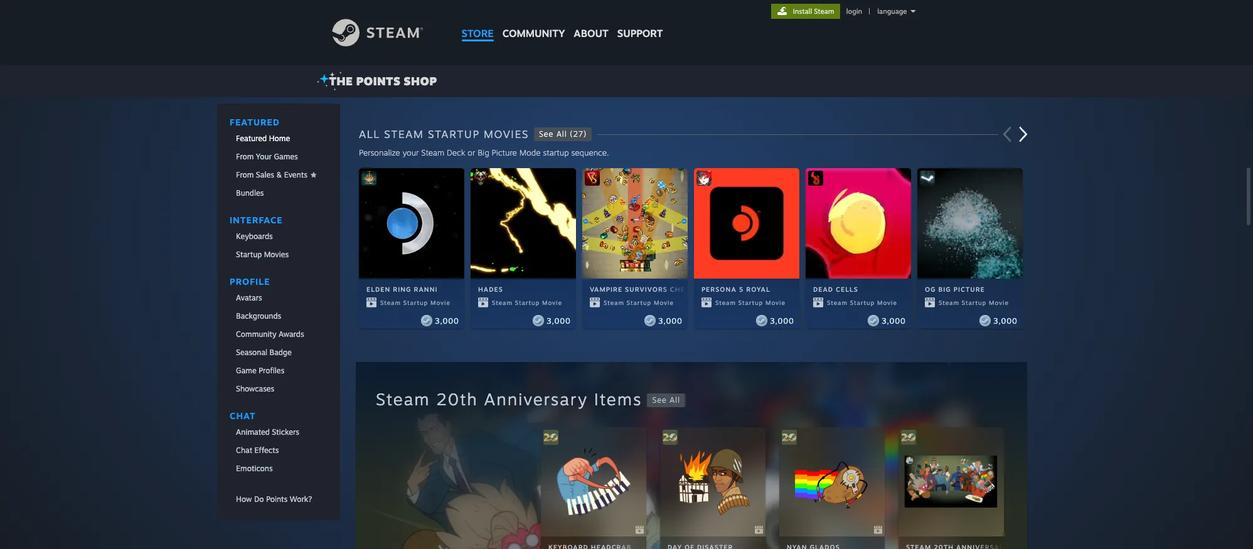 Task type: locate. For each thing, give the bounding box(es) containing it.
picture left "mode"
[[492, 147, 517, 158]]

3 movie from the left
[[654, 299, 674, 306]]

3,000 for hades
[[547, 316, 571, 326]]

featured home
[[236, 134, 290, 143]]

points inside the points shop link
[[356, 74, 401, 88]]

3,000 for persona 5 royal
[[770, 316, 794, 326]]

see up startup
[[539, 129, 554, 139]]

startup for vampire survivors chest
[[627, 299, 651, 306]]

see for steam 20th anniversary items
[[652, 395, 667, 404]]

startup for hades
[[515, 299, 540, 306]]

seasonal badge link
[[217, 344, 340, 361]]

2 steam 20th anniversary image from the left
[[663, 430, 678, 445]]

0 horizontal spatial movies
[[264, 250, 289, 259]]

steam down og big picture
[[939, 299, 959, 306]]

vampire survivors chest
[[590, 286, 694, 293]]

6 steam startup movie from the left
[[939, 299, 1009, 306]]

sales
[[256, 170, 274, 179]]

points right the
[[356, 74, 401, 88]]

vampire survivors image
[[585, 171, 600, 186]]

royal
[[746, 286, 770, 293]]

login link
[[844, 7, 865, 16]]

0 vertical spatial from
[[236, 152, 254, 161]]

startup for persona 5 royal
[[738, 299, 763, 306]]

steam startup movie down vampire survivors chest at the bottom
[[604, 299, 674, 306]]

0 vertical spatial points
[[356, 74, 401, 88]]

steam 20th anniversary image
[[543, 430, 558, 445], [663, 430, 678, 445], [782, 430, 797, 445], [901, 430, 916, 445]]

animated stickers link
[[217, 424, 340, 441]]

startup for og big picture
[[962, 299, 987, 306]]

1 horizontal spatial all
[[557, 129, 567, 139]]

badge
[[270, 348, 292, 357]]

steam big picture image
[[920, 171, 935, 186]]

featured
[[236, 134, 267, 143]]

0 horizontal spatial see
[[539, 129, 554, 139]]

all for anniversary
[[670, 395, 680, 404]]

elden ring image
[[361, 171, 376, 186]]

|
[[869, 7, 870, 16]]

avatars link
[[217, 289, 340, 306]]

2 3,000 from the left
[[547, 316, 571, 326]]

steam startup movie down hades
[[492, 299, 562, 306]]

steam
[[814, 7, 834, 16], [384, 127, 424, 141], [421, 147, 444, 158], [380, 299, 401, 306], [492, 299, 513, 306], [604, 299, 624, 306], [715, 299, 736, 306], [827, 299, 848, 306], [939, 299, 959, 306], [376, 389, 430, 409]]

sequence.
[[571, 147, 609, 158]]

community awards
[[236, 329, 304, 339]]

points inside how do points work? link
[[266, 494, 288, 504]]

steam left "20th"
[[376, 389, 430, 409]]

movies down keyboards link
[[264, 250, 289, 259]]

1 horizontal spatial picture
[[954, 286, 985, 293]]

big right og
[[938, 286, 951, 293]]

all left (27) at the top left
[[557, 129, 567, 139]]

1 horizontal spatial points
[[356, 74, 401, 88]]

1 vertical spatial picture
[[954, 286, 985, 293]]

from
[[236, 152, 254, 161], [236, 170, 254, 179]]

2 horizontal spatial all
[[670, 395, 680, 404]]

3 steam startup movie from the left
[[604, 299, 674, 306]]

points right do
[[266, 494, 288, 504]]

3,000 for dead cells
[[882, 316, 906, 326]]

movie for dead cells
[[877, 299, 897, 306]]

&
[[276, 170, 282, 179]]

3 steam 20th anniversary image from the left
[[782, 430, 797, 445]]

steam startup movie down cells
[[827, 299, 897, 306]]

steam startup movie
[[380, 299, 450, 306], [492, 299, 562, 306], [604, 299, 674, 306], [715, 299, 786, 306], [827, 299, 897, 306], [939, 299, 1009, 306]]

community
[[502, 27, 565, 40]]

4 steam startup movie from the left
[[715, 299, 786, 306]]

animated stickers
[[236, 427, 299, 437]]

ranni
[[414, 286, 438, 293]]

steam startup movie down og big picture
[[939, 299, 1009, 306]]

hades
[[478, 286, 503, 293]]

chat effects
[[236, 446, 279, 455]]

startup
[[428, 127, 480, 141], [236, 250, 262, 259], [403, 299, 428, 306], [515, 299, 540, 306], [627, 299, 651, 306], [738, 299, 763, 306], [850, 299, 875, 306], [962, 299, 987, 306]]

persona 5 royal image
[[696, 171, 712, 186]]

startup
[[543, 147, 569, 158]]

from up bundles
[[236, 170, 254, 179]]

steam startup movie down the ranni
[[380, 299, 450, 306]]

4 steam 20th anniversary image from the left
[[901, 430, 916, 445]]

from inside "link"
[[236, 170, 254, 179]]

deck
[[447, 147, 465, 158]]

how
[[236, 494, 252, 504]]

0 horizontal spatial big
[[478, 147, 489, 158]]

1 vertical spatial points
[[266, 494, 288, 504]]

see right the items
[[652, 395, 667, 404]]

featured home link
[[217, 130, 340, 147]]

steam startup movie for hades
[[492, 299, 562, 306]]

4 movie from the left
[[765, 299, 786, 306]]

1 steam startup movie from the left
[[380, 299, 450, 306]]

0 horizontal spatial picture
[[492, 147, 517, 158]]

about link
[[569, 0, 613, 43]]

points
[[356, 74, 401, 88], [266, 494, 288, 504]]

all right the items
[[670, 395, 680, 404]]

from sales & events
[[236, 170, 307, 179]]

from left your
[[236, 152, 254, 161]]

the points shop link
[[317, 71, 442, 91]]

3 3,000 from the left
[[658, 316, 683, 326]]

2 movie from the left
[[542, 299, 562, 306]]

from your games
[[236, 152, 298, 161]]

community awards link
[[217, 326, 340, 343]]

showcases link
[[217, 380, 340, 397]]

1 3,000 from the left
[[435, 316, 459, 326]]

1 horizontal spatial big
[[938, 286, 951, 293]]

chest
[[670, 286, 694, 293]]

effects
[[254, 446, 279, 455]]

5 movie from the left
[[877, 299, 897, 306]]

elden
[[366, 286, 391, 293]]

og
[[925, 286, 936, 293]]

see all (27) button
[[534, 127, 592, 141]]

20th
[[436, 389, 478, 409]]

1 movie from the left
[[430, 299, 450, 306]]

login
[[846, 7, 862, 16]]

all
[[359, 127, 380, 141], [557, 129, 567, 139], [670, 395, 680, 404]]

all up personalize
[[359, 127, 380, 141]]

your
[[256, 152, 272, 161]]

dead cells image
[[808, 171, 823, 186]]

1 steam 20th anniversary image from the left
[[543, 430, 558, 445]]

0 horizontal spatial points
[[266, 494, 288, 504]]

5 steam startup movie from the left
[[827, 299, 897, 306]]

4 3,000 from the left
[[770, 316, 794, 326]]

store link
[[457, 0, 498, 45]]

home
[[269, 134, 290, 143]]

startup for dead cells
[[850, 299, 875, 306]]

1 from from the top
[[236, 152, 254, 161]]

install steam
[[793, 7, 834, 16]]

steam down vampire
[[604, 299, 624, 306]]

2 steam startup movie from the left
[[492, 299, 562, 306]]

see all
[[652, 395, 680, 404]]

2 from from the top
[[236, 170, 254, 179]]

support link
[[613, 0, 667, 43]]

steam down the dead cells
[[827, 299, 848, 306]]

stickers
[[272, 427, 299, 437]]

ring
[[393, 286, 411, 293]]

movie for elden ring ranni
[[430, 299, 450, 306]]

1 horizontal spatial movies
[[484, 127, 529, 141]]

emoticons link
[[217, 460, 340, 477]]

3,000 for og big picture
[[993, 316, 1018, 326]]

movies up personalize your steam deck or big picture mode startup sequence.
[[484, 127, 529, 141]]

5 3,000 from the left
[[882, 316, 906, 326]]

see
[[539, 129, 554, 139], [652, 395, 667, 404]]

movie
[[430, 299, 450, 306], [542, 299, 562, 306], [654, 299, 674, 306], [765, 299, 786, 306], [877, 299, 897, 306], [989, 299, 1009, 306]]

3,000 for vampire survivors chest
[[658, 316, 683, 326]]

1 vertical spatial movies
[[264, 250, 289, 259]]

6 3,000 from the left
[[993, 316, 1018, 326]]

awards
[[279, 329, 304, 339]]

big right or
[[478, 147, 489, 158]]

steam startup movie down royal on the bottom of page
[[715, 299, 786, 306]]

steam right install
[[814, 7, 834, 16]]

(27)
[[570, 129, 587, 139]]

picture right og
[[954, 286, 985, 293]]

big
[[478, 147, 489, 158], [938, 286, 951, 293]]

movies
[[484, 127, 529, 141], [264, 250, 289, 259]]

see for all steam startup movies
[[539, 129, 554, 139]]

1 horizontal spatial see
[[652, 395, 667, 404]]

1 vertical spatial see
[[652, 395, 667, 404]]

0 vertical spatial see
[[539, 129, 554, 139]]

steam startup movie for persona 5 royal
[[715, 299, 786, 306]]

6 movie from the left
[[989, 299, 1009, 306]]

bundles link
[[217, 184, 340, 201]]

about
[[574, 27, 609, 40]]

1 vertical spatial from
[[236, 170, 254, 179]]



Task type: vqa. For each thing, say whether or not it's contained in the screenshot.
Dating Sim
no



Task type: describe. For each thing, give the bounding box(es) containing it.
install
[[793, 7, 812, 16]]

chat effects link
[[217, 442, 340, 459]]

startup for elden ring ranni
[[403, 299, 428, 306]]

login | language
[[846, 7, 907, 16]]

avatars
[[236, 293, 262, 302]]

0 vertical spatial picture
[[492, 147, 517, 158]]

3,000 for elden ring ranni
[[435, 316, 459, 326]]

seasonal badge
[[236, 348, 292, 357]]

shop
[[404, 74, 437, 88]]

store
[[462, 27, 494, 40]]

game profiles link
[[217, 362, 340, 379]]

steam startup movie for vampire survivors chest
[[604, 299, 674, 306]]

keyboards link
[[217, 228, 340, 245]]

startup movies
[[236, 250, 289, 259]]

game
[[236, 366, 257, 375]]

mode
[[519, 147, 541, 158]]

persona
[[701, 286, 737, 293]]

og big picture
[[925, 286, 985, 293]]

see all link
[[642, 393, 685, 407]]

backgrounds
[[236, 311, 281, 321]]

startup movies link
[[217, 246, 340, 263]]

from for from your games
[[236, 152, 254, 161]]

persona 5 royal
[[701, 286, 770, 293]]

5
[[739, 286, 744, 293]]

0 horizontal spatial all
[[359, 127, 380, 141]]

steam startup movie for elden ring ranni
[[380, 299, 450, 306]]

backgrounds link
[[217, 307, 340, 324]]

work?
[[290, 494, 312, 504]]

community
[[236, 329, 276, 339]]

movie for vampire survivors chest
[[654, 299, 674, 306]]

your
[[402, 147, 419, 158]]

vampire
[[590, 286, 623, 293]]

personalize
[[359, 147, 400, 158]]

see all button
[[647, 393, 685, 407]]

movie for og big picture
[[989, 299, 1009, 306]]

hades image
[[473, 171, 488, 186]]

anniversary
[[484, 389, 588, 409]]

chat
[[236, 446, 252, 455]]

steam startup movie for dead cells
[[827, 299, 897, 306]]

events
[[284, 170, 307, 179]]

keyboards
[[236, 232, 273, 241]]

personalize your steam deck or big picture mode startup sequence.
[[359, 147, 609, 158]]

the points shop
[[329, 74, 437, 88]]

animated
[[236, 427, 270, 437]]

all for startup
[[557, 129, 567, 139]]

steam 20th anniversary items
[[376, 389, 642, 409]]

install steam link
[[771, 4, 840, 19]]

emoticons
[[236, 464, 273, 473]]

movie for persona 5 royal
[[765, 299, 786, 306]]

cells
[[836, 286, 858, 293]]

steam down elden ring ranni
[[380, 299, 401, 306]]

steam startup movie for og big picture
[[939, 299, 1009, 306]]

items
[[594, 389, 642, 409]]

all steam startup movies
[[359, 127, 529, 141]]

elden ring ranni
[[366, 286, 438, 293]]

games
[[274, 152, 298, 161]]

dead
[[813, 286, 833, 293]]

community link
[[498, 0, 569, 45]]

from sales & events link
[[217, 166, 340, 183]]

how do points work? link
[[217, 491, 340, 508]]

bundles
[[236, 188, 264, 198]]

see all (27) link
[[529, 127, 592, 141]]

from for from sales & events
[[236, 170, 254, 179]]

0 vertical spatial movies
[[484, 127, 529, 141]]

support
[[617, 27, 663, 40]]

language
[[877, 7, 907, 16]]

see all (27)
[[539, 129, 587, 139]]

or
[[468, 147, 475, 158]]

seasonal
[[236, 348, 267, 357]]

0 vertical spatial big
[[478, 147, 489, 158]]

how do points work?
[[236, 494, 312, 504]]

do
[[254, 494, 264, 504]]

steam down all steam startup movies
[[421, 147, 444, 158]]

steam down persona
[[715, 299, 736, 306]]

the
[[329, 74, 353, 88]]

survivors
[[625, 286, 668, 293]]

game profiles
[[236, 366, 284, 375]]

1 vertical spatial big
[[938, 286, 951, 293]]

steam down hades
[[492, 299, 513, 306]]

steam up the your
[[384, 127, 424, 141]]

dead cells
[[813, 286, 858, 293]]

from your games link
[[217, 148, 340, 165]]

profiles
[[259, 366, 284, 375]]

movie for hades
[[542, 299, 562, 306]]



